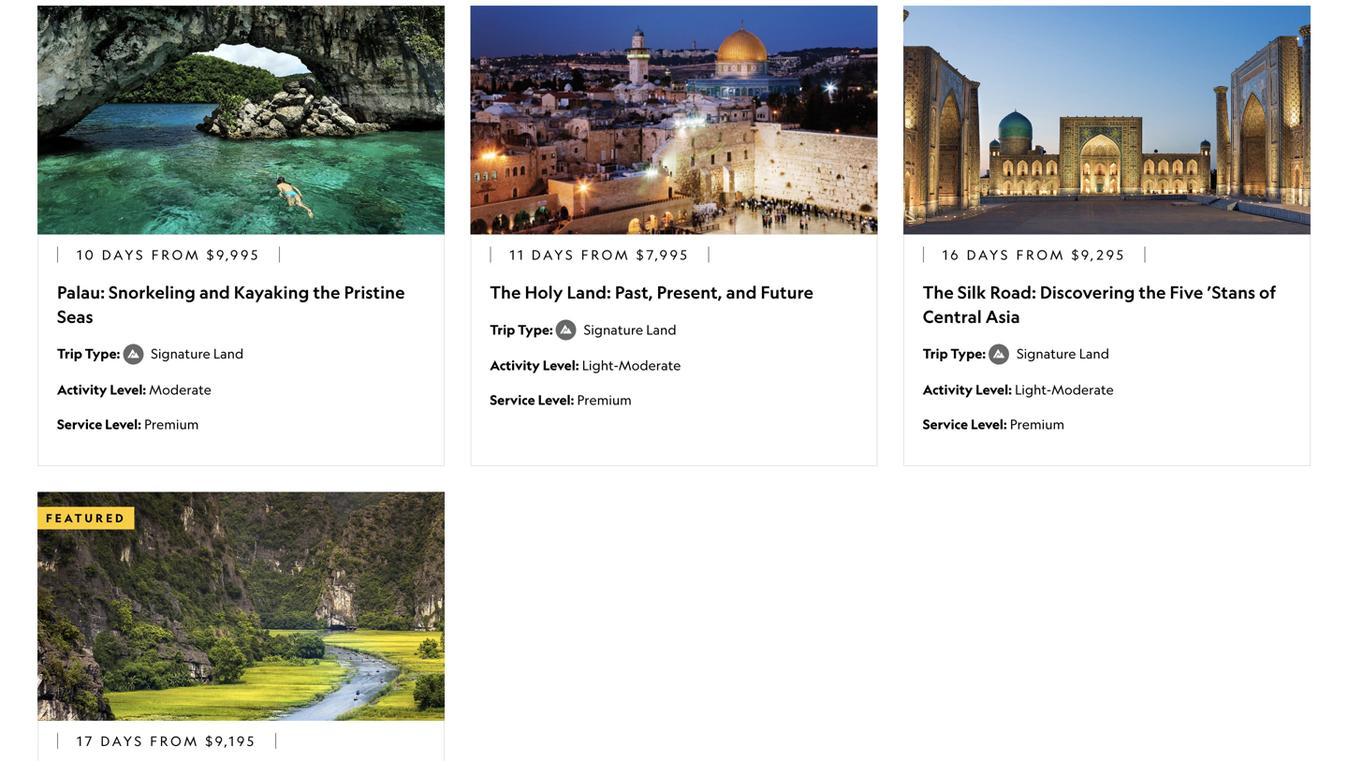 Task type: vqa. For each thing, say whether or not it's contained in the screenshot.


Task type: locate. For each thing, give the bounding box(es) containing it.
pristine
[[344, 282, 405, 303]]

signature up activity level: moderate
[[151, 346, 210, 361]]

type:
[[518, 321, 553, 338], [85, 345, 120, 362], [951, 345, 986, 362]]

and
[[199, 282, 230, 303], [726, 282, 757, 303]]

the left five
[[1139, 282, 1166, 303]]

2 the from the left
[[923, 282, 954, 303]]

featured trip available element
[[37, 507, 135, 529]]

0 horizontal spatial light-
[[582, 357, 619, 373]]

signature land down palau: snorkeling and kayaking the pristine seas
[[151, 346, 244, 361]]

silk
[[958, 282, 986, 303]]

signature land down the silk road: discovering the five 'stans of central asia
[[1017, 346, 1109, 361]]

activity
[[490, 357, 540, 374], [57, 381, 107, 398], [923, 381, 973, 398]]

2 horizontal spatial moderate
[[1051, 381, 1114, 397]]

0 horizontal spatial land
[[213, 346, 244, 361]]

from for and
[[151, 247, 201, 263]]

1 horizontal spatial the
[[923, 282, 954, 303]]

service level: premium
[[490, 391, 632, 408], [57, 415, 199, 432], [923, 415, 1065, 432]]

signature for land:
[[584, 321, 643, 337]]

activity down central
[[923, 381, 973, 398]]

the inside 'link'
[[490, 282, 521, 303]]

2 horizontal spatial service level: premium
[[923, 415, 1065, 432]]

service for the holy land: past, present, and future
[[490, 391, 535, 408]]

signature land for road:
[[1017, 346, 1109, 361]]

0 horizontal spatial signature land
[[151, 346, 244, 361]]

$7,995
[[636, 247, 690, 263]]

land for kayaking
[[213, 346, 244, 361]]

trip down '11'
[[490, 321, 515, 338]]

trip down seas
[[57, 345, 82, 362]]

activity level: light-moderate for land:
[[490, 357, 681, 374]]

palau:
[[57, 282, 105, 303]]

1 vertical spatial activity level: light-moderate
[[923, 381, 1114, 398]]

and down $9,995
[[199, 282, 230, 303]]

1 horizontal spatial signature land
[[584, 321, 676, 337]]

trip type: for palau: snorkeling and kayaking the pristine seas
[[57, 345, 123, 362]]

2 horizontal spatial trip
[[923, 345, 948, 362]]

0 vertical spatial light-
[[582, 357, 619, 373]]

from up the road:
[[1016, 247, 1066, 263]]

the
[[490, 282, 521, 303], [923, 282, 954, 303]]

from up land:
[[581, 247, 631, 263]]

0 horizontal spatial the
[[490, 282, 521, 303]]

the left "holy"
[[490, 282, 521, 303]]

the inside the silk road: discovering the five 'stans of central asia
[[1139, 282, 1166, 303]]

1 horizontal spatial service level: premium
[[490, 391, 632, 408]]

signature down asia
[[1017, 346, 1076, 361]]

the inside the silk road: discovering the five 'stans of central asia
[[923, 282, 954, 303]]

1 horizontal spatial service
[[490, 391, 535, 408]]

premium
[[577, 392, 632, 408], [144, 416, 199, 432], [1010, 416, 1065, 432]]

1 horizontal spatial and
[[726, 282, 757, 303]]

0 horizontal spatial signature
[[151, 346, 210, 361]]

2 horizontal spatial trip type:
[[923, 345, 989, 362]]

17
[[77, 733, 95, 749]]

land down palau: snorkeling and kayaking the pristine seas
[[213, 346, 244, 361]]

land down the holy land: past, present, and future
[[646, 321, 676, 337]]

days right 17 on the bottom
[[100, 733, 144, 749]]

11
[[510, 247, 526, 263]]

0 horizontal spatial service
[[57, 415, 102, 432]]

1 horizontal spatial trip
[[490, 321, 515, 338]]

type: down seas
[[85, 345, 120, 362]]

0 horizontal spatial activity
[[57, 381, 107, 398]]

2 horizontal spatial signature
[[1017, 346, 1076, 361]]

2 horizontal spatial activity
[[923, 381, 973, 398]]

2 horizontal spatial service
[[923, 415, 968, 432]]

1 vertical spatial light-
[[1015, 381, 1051, 397]]

activity down seas
[[57, 381, 107, 398]]

0 horizontal spatial and
[[199, 282, 230, 303]]

past,
[[615, 282, 653, 303]]

1 horizontal spatial trip type:
[[490, 321, 556, 338]]

moderate
[[619, 357, 681, 373], [149, 381, 211, 397], [1051, 381, 1114, 397]]

1 horizontal spatial moderate
[[619, 357, 681, 373]]

the
[[313, 282, 340, 303], [1139, 282, 1166, 303]]

activity level: light-moderate down land:
[[490, 357, 681, 374]]

the left pristine
[[313, 282, 340, 303]]

2 the from the left
[[1139, 282, 1166, 303]]

and left future
[[726, 282, 757, 303]]

holy
[[525, 282, 563, 303]]

0 horizontal spatial activity level: light-moderate
[[490, 357, 681, 374]]

type: down central
[[951, 345, 986, 362]]

activity down "holy"
[[490, 357, 540, 374]]

a group of sampans glide along a river winding through fields near limestone cliffs in vietnam image
[[37, 492, 445, 721]]

1 the from the left
[[313, 282, 340, 303]]

future
[[761, 282, 814, 303]]

featured
[[46, 511, 126, 525]]

land
[[646, 321, 676, 337], [213, 346, 244, 361], [1079, 346, 1109, 361]]

days for silk
[[967, 247, 1011, 263]]

trip type:
[[490, 321, 556, 338], [57, 345, 123, 362], [923, 345, 989, 362]]

trip
[[490, 321, 515, 338], [57, 345, 82, 362], [923, 345, 948, 362]]

0 horizontal spatial service level: premium
[[57, 415, 199, 432]]

activity level: light-moderate
[[490, 357, 681, 374], [923, 381, 1114, 398]]

the inside palau: snorkeling and kayaking the pristine seas
[[313, 282, 340, 303]]

2 horizontal spatial type:
[[951, 345, 986, 362]]

trip type: down central
[[923, 345, 989, 362]]

trip type: down seas
[[57, 345, 123, 362]]

palau: snorkeling and kayaking the pristine seas link
[[57, 281, 425, 329]]

activity level: light-moderate for road:
[[923, 381, 1114, 398]]

present,
[[657, 282, 722, 303]]

from left $9,195
[[150, 733, 200, 749]]

0 horizontal spatial the
[[313, 282, 340, 303]]

2 and from the left
[[726, 282, 757, 303]]

light- down asia
[[1015, 381, 1051, 397]]

17 days from $9,195
[[77, 733, 257, 749]]

type: down "holy"
[[518, 321, 553, 338]]

days for holy
[[532, 247, 575, 263]]

light-
[[582, 357, 619, 373], [1015, 381, 1051, 397]]

signature land
[[584, 321, 676, 337], [151, 346, 244, 361], [1017, 346, 1109, 361]]

0 horizontal spatial type:
[[85, 345, 120, 362]]

0 horizontal spatial trip
[[57, 345, 82, 362]]

2 horizontal spatial signature land
[[1017, 346, 1109, 361]]

1 horizontal spatial light-
[[1015, 381, 1051, 397]]

trip for palau: snorkeling and kayaking the pristine seas
[[57, 345, 82, 362]]

trip down central
[[923, 345, 948, 362]]

1 and from the left
[[199, 282, 230, 303]]

holyland.jpg image
[[470, 6, 878, 235]]

level:
[[543, 357, 579, 374], [110, 381, 146, 398], [976, 381, 1012, 398], [538, 391, 574, 408], [105, 415, 141, 432], [971, 415, 1007, 432]]

0 horizontal spatial trip type:
[[57, 345, 123, 362]]

activity level: light-moderate down asia
[[923, 381, 1114, 398]]

service
[[490, 391, 535, 408], [57, 415, 102, 432], [923, 415, 968, 432]]

16 days from $9,295
[[943, 247, 1126, 263]]

$9,195
[[205, 733, 257, 749]]

signature
[[584, 321, 643, 337], [151, 346, 210, 361], [1017, 346, 1076, 361]]

2 horizontal spatial land
[[1079, 346, 1109, 361]]

0 horizontal spatial premium
[[144, 416, 199, 432]]

and inside palau: snorkeling and kayaking the pristine seas
[[199, 282, 230, 303]]

days right 16
[[967, 247, 1011, 263]]

days
[[102, 247, 146, 263], [532, 247, 575, 263], [967, 247, 1011, 263], [100, 733, 144, 749]]

the for pristine
[[313, 282, 340, 303]]

light- for land:
[[582, 357, 619, 373]]

from
[[151, 247, 201, 263], [581, 247, 631, 263], [1016, 247, 1066, 263], [150, 733, 200, 749]]

0 horizontal spatial moderate
[[149, 381, 211, 397]]

from up snorkeling
[[151, 247, 201, 263]]

1 horizontal spatial activity
[[490, 357, 540, 374]]

1 the from the left
[[490, 282, 521, 303]]

1 horizontal spatial premium
[[577, 392, 632, 408]]

16
[[943, 247, 961, 263]]

signature for and
[[151, 346, 210, 361]]

asia
[[986, 306, 1020, 327]]

days right 10
[[102, 247, 146, 263]]

signature land down past,
[[584, 321, 676, 337]]

land down the silk road: discovering the five 'stans of central asia
[[1079, 346, 1109, 361]]

trip type: down "holy"
[[490, 321, 556, 338]]

days right '11'
[[532, 247, 575, 263]]

1 horizontal spatial signature
[[584, 321, 643, 337]]

1 horizontal spatial land
[[646, 321, 676, 337]]

moderate inside activity level: moderate
[[149, 381, 211, 397]]

0 vertical spatial activity level: light-moderate
[[490, 357, 681, 374]]

1 horizontal spatial activity level: light-moderate
[[923, 381, 1114, 398]]

trip type: for the holy land: past, present, and future
[[490, 321, 556, 338]]

land for discovering
[[1079, 346, 1109, 361]]

signature down past,
[[584, 321, 643, 337]]

moderate for the silk road: discovering the five 'stans of central asia
[[1051, 381, 1114, 397]]

1 horizontal spatial type:
[[518, 321, 553, 338]]

1 horizontal spatial the
[[1139, 282, 1166, 303]]

2 horizontal spatial premium
[[1010, 416, 1065, 432]]

light- down land:
[[582, 357, 619, 373]]

the up central
[[923, 282, 954, 303]]



Task type: describe. For each thing, give the bounding box(es) containing it.
from for land:
[[581, 247, 631, 263]]

five
[[1170, 282, 1203, 303]]

trip for the holy land: past, present, and future
[[490, 321, 515, 338]]

'stans
[[1207, 282, 1256, 303]]

central
[[923, 306, 982, 327]]

snorkeling
[[109, 282, 196, 303]]

type: for holy
[[518, 321, 553, 338]]

premium for and
[[144, 416, 199, 432]]

the for the silk road: discovering the five 'stans of central asia
[[923, 282, 954, 303]]

activity for palau: snorkeling and kayaking the pristine seas
[[57, 381, 107, 398]]

premium for land:
[[577, 392, 632, 408]]

10
[[77, 247, 96, 263]]

land for past,
[[646, 321, 676, 337]]

the silk road: discovering the five 'stans of central asia link
[[923, 281, 1291, 329]]

service for palau: snorkeling and kayaking the pristine seas
[[57, 415, 102, 432]]

service level: premium for snorkeling
[[57, 415, 199, 432]]

moderate for the holy land: past, present, and future
[[619, 357, 681, 373]]

service for the silk road: discovering the five 'stans of central asia
[[923, 415, 968, 432]]

of
[[1259, 282, 1276, 303]]

service level: premium for holy
[[490, 391, 632, 408]]

three madrasahs lit up at night line the sides of an empty registan square in uzbekistan image
[[903, 6, 1311, 235]]

discovering
[[1040, 282, 1135, 303]]

the holy land: past, present, and future
[[490, 282, 814, 303]]

$9,995
[[207, 247, 260, 263]]

activity for the silk road: discovering the five 'stans of central asia
[[923, 381, 973, 398]]

signature land for land:
[[584, 321, 676, 337]]

service level: premium for silk
[[923, 415, 1065, 432]]

road:
[[990, 282, 1036, 303]]

seas
[[57, 306, 93, 327]]

premium for road:
[[1010, 416, 1065, 432]]

activity level: moderate
[[57, 381, 211, 398]]

11 days from $7,995
[[510, 247, 690, 263]]

the for five
[[1139, 282, 1166, 303]]

trip type: for the silk road: discovering the five 'stans of central asia
[[923, 345, 989, 362]]

type: for silk
[[951, 345, 986, 362]]

land:
[[567, 282, 611, 303]]

a woman snorkels at the water's surface below an arched rock near a tree covered shoreline image
[[37, 6, 445, 235]]

from for road:
[[1016, 247, 1066, 263]]

the for the holy land: past, present, and future
[[490, 282, 521, 303]]

light- for road:
[[1015, 381, 1051, 397]]

10 days from $9,995
[[77, 247, 260, 263]]

activity for the holy land: past, present, and future
[[490, 357, 540, 374]]

type: for snorkeling
[[85, 345, 120, 362]]

the holy land: past, present, and future link
[[490, 281, 858, 305]]

the silk road: discovering the five 'stans of central asia
[[923, 282, 1276, 327]]

palau: snorkeling and kayaking the pristine seas
[[57, 282, 405, 327]]

signature land for and
[[151, 346, 244, 361]]

$9,295
[[1072, 247, 1126, 263]]

and inside 'link'
[[726, 282, 757, 303]]

days for snorkeling
[[102, 247, 146, 263]]

trip for the silk road: discovering the five 'stans of central asia
[[923, 345, 948, 362]]

kayaking
[[234, 282, 309, 303]]

signature for road:
[[1017, 346, 1076, 361]]



